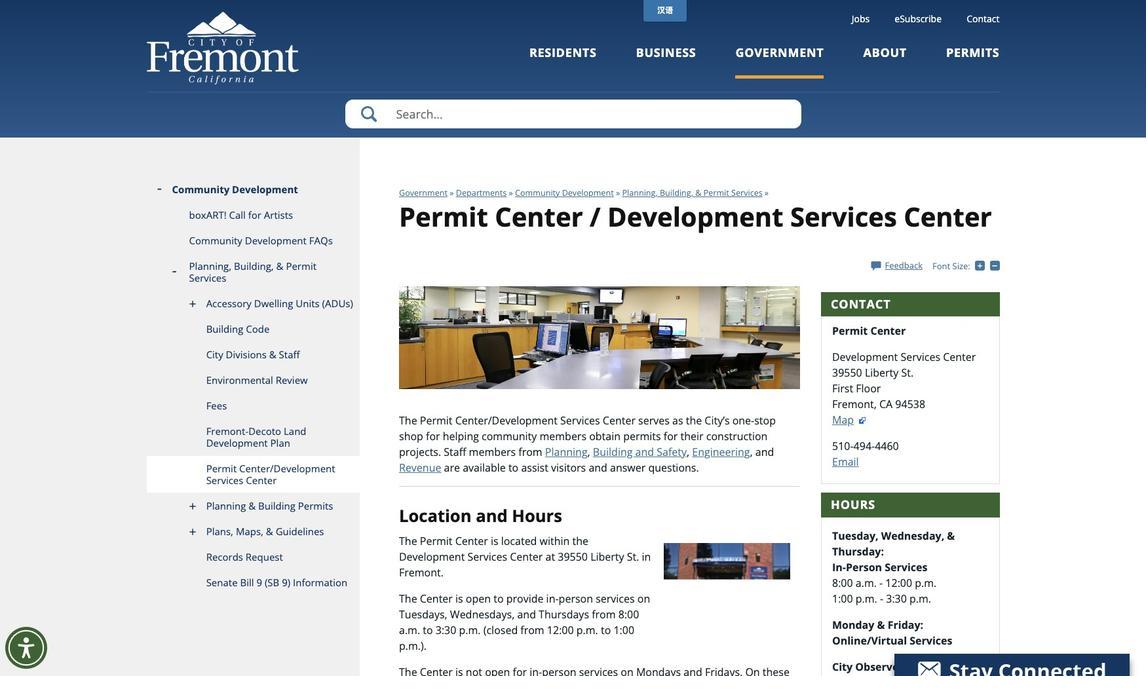 Task type: vqa. For each thing, say whether or not it's contained in the screenshot.
helping
yes



Task type: locate. For each thing, give the bounding box(es) containing it.
services inside monday & friday: online/virtual services
[[910, 634, 952, 648]]

center/development inside the permit center/development services center serves as the city's one-stop shop for helping community members obtain permits for their construction projects. staff members from
[[455, 413, 558, 428]]

0 horizontal spatial contact
[[831, 296, 891, 312]]

2 vertical spatial the
[[399, 592, 417, 606]]

records
[[206, 550, 243, 564]]

1 horizontal spatial 8:00
[[832, 576, 853, 590]]

are
[[444, 461, 460, 475]]

0 horizontal spatial a.m.
[[399, 623, 420, 637]]

0 vertical spatial 8:00
[[832, 576, 853, 590]]

for right call
[[248, 208, 261, 221]]

& inside plans, maps, & guidelines link
[[266, 525, 273, 538]]

and right 'visitors' on the bottom of the page
[[589, 461, 607, 475]]

the inside the permit center/development services center serves as the city's one-stop shop for helping community members obtain permits for their construction projects. staff members from
[[399, 413, 417, 428]]

helping
[[443, 429, 479, 444]]

the right within
[[572, 534, 588, 548]]

plans,
[[206, 525, 233, 538]]

9)
[[282, 576, 290, 589]]

email
[[832, 455, 859, 469]]

boxart!
[[189, 208, 226, 221]]

1 horizontal spatial center/development
[[455, 413, 558, 428]]

in
[[642, 550, 651, 564]]

services inside the permit center/development services center serves as the city's one-stop shop for helping community members obtain permits for their construction projects. staff members from
[[560, 413, 600, 428]]

39550 up first
[[832, 366, 862, 380]]

1 vertical spatial building,
[[234, 259, 274, 273]]

1 vertical spatial planning, building, & permit services link
[[146, 254, 360, 291]]

building for planning & building permits
[[258, 499, 295, 512]]

from down the services
[[592, 607, 616, 622]]

community up 'boxart!'
[[172, 183, 229, 196]]

accessory dwelling units (adus)
[[206, 297, 353, 310]]

2 , from the left
[[687, 445, 689, 459]]

planning, inside 'planning, building, & permit services'
[[189, 259, 231, 273]]

from up the assist
[[519, 445, 542, 459]]

0 horizontal spatial city
[[206, 348, 223, 361]]

1 horizontal spatial the
[[686, 413, 702, 428]]

answer
[[610, 461, 646, 475]]

- right the +
[[1000, 260, 1002, 272]]

building down accessory
[[206, 322, 243, 336]]

& inside planning & building permits link
[[248, 499, 256, 512]]

government
[[736, 45, 824, 60], [399, 187, 448, 199]]

» right /
[[616, 187, 620, 199]]

center/development down plan on the bottom left
[[239, 462, 335, 475]]

development inside the permit center is located within the development services center at 39550 liberty st. in fremont.
[[399, 550, 465, 564]]

from
[[519, 445, 542, 459], [592, 607, 616, 622], [520, 623, 544, 637]]

permit inside permit center/development services center
[[206, 462, 237, 475]]

services inside 'planning, building, & permit services'
[[189, 271, 226, 284]]

1 vertical spatial liberty
[[591, 550, 624, 564]]

center
[[495, 198, 583, 234], [904, 198, 992, 234], [870, 324, 906, 338], [943, 350, 976, 365], [603, 413, 636, 428], [246, 474, 277, 487], [455, 534, 488, 548], [510, 550, 543, 564], [420, 592, 453, 606]]

permits up guidelines
[[298, 499, 333, 512]]

open
[[466, 592, 491, 606]]

business
[[636, 45, 696, 60]]

2 horizontal spatial building
[[593, 445, 633, 459]]

the up their
[[686, 413, 702, 428]]

0 horizontal spatial permits
[[298, 499, 333, 512]]

boxart! call for artists link
[[146, 202, 360, 228]]

units
[[296, 297, 320, 310]]

members up available
[[469, 445, 516, 459]]

is inside the center is open to provide in-person services on tuesdays, wednesdays, and thursdays from 8:00 a.m. to 3:30 p.m. (closed from 12:00 p.m. to 1:00 p.m.).
[[455, 592, 463, 606]]

community inside government » departments » community development » planning, building, & permit services permit center / development services center
[[515, 187, 560, 199]]

0 horizontal spatial planning
[[206, 499, 246, 512]]

at
[[546, 550, 555, 564]]

12:00
[[886, 576, 912, 590], [547, 623, 574, 637]]

planning
[[545, 445, 587, 459], [206, 499, 246, 512]]

a.m. up p.m.).
[[399, 623, 420, 637]]

font
[[932, 260, 950, 272]]

3 » from the left
[[616, 187, 620, 199]]

liberty
[[865, 366, 899, 380], [591, 550, 624, 564]]

1 vertical spatial 8:00
[[618, 607, 639, 622]]

community
[[482, 429, 537, 444]]

the up tuesdays, on the bottom left of page
[[399, 592, 417, 606]]

permits
[[946, 45, 1000, 60], [298, 499, 333, 512]]

building inside planning , building and safety , engineering , and revenue are available to assist visitors and answer questions.
[[593, 445, 633, 459]]

is left located
[[491, 534, 498, 548]]

building, inside government » departments » community development » planning, building, & permit services permit center / development services center
[[660, 187, 693, 199]]

request
[[246, 550, 283, 564]]

0 horizontal spatial planning, building, & permit services link
[[146, 254, 360, 291]]

1:00 down the services
[[614, 623, 634, 637]]

liberty left in
[[591, 550, 624, 564]]

development inside "community development faqs" link
[[245, 234, 307, 247]]

1 horizontal spatial building
[[258, 499, 295, 512]]

building and safety link
[[593, 445, 687, 459]]

planning,
[[622, 187, 658, 199], [189, 259, 231, 273]]

0 vertical spatial 1:00
[[832, 592, 853, 606]]

1 , from the left
[[587, 445, 590, 459]]

planning inside planning , building and safety , engineering , and revenue are available to assist visitors and answer questions.
[[545, 445, 587, 459]]

1 vertical spatial building
[[593, 445, 633, 459]]

0 vertical spatial st.
[[901, 366, 914, 380]]

engineering link
[[692, 445, 750, 459]]

1 vertical spatial st.
[[627, 550, 639, 564]]

permit
[[704, 187, 729, 199], [399, 198, 488, 234], [286, 259, 317, 273], [832, 324, 868, 338], [420, 413, 452, 428], [206, 462, 237, 475], [420, 534, 452, 548]]

planning up 'plans,' at the bottom left of page
[[206, 499, 246, 512]]

12:00 down thursdays
[[547, 623, 574, 637]]

1 horizontal spatial planning
[[545, 445, 587, 459]]

residents
[[529, 45, 597, 60]]

government inside government » departments » community development » planning, building, & permit services permit center / development services center
[[399, 187, 448, 199]]

1 horizontal spatial »
[[509, 187, 513, 199]]

from right (closed
[[520, 623, 544, 637]]

1 the from the top
[[399, 413, 417, 428]]

is left the open
[[455, 592, 463, 606]]

floor
[[856, 382, 881, 396]]

3:30
[[886, 592, 907, 606], [436, 623, 456, 637]]

0 horizontal spatial ,
[[587, 445, 590, 459]]

permit inside the permit center is located within the development services center at 39550 liberty st. in fremont.
[[420, 534, 452, 548]]

0 horizontal spatial 12:00
[[547, 623, 574, 637]]

obtain
[[589, 429, 621, 444]]

the up fremont.
[[399, 534, 417, 548]]

1 vertical spatial planning
[[206, 499, 246, 512]]

+
[[985, 260, 990, 272]]

510-494-4460 email
[[832, 439, 899, 469]]

1 horizontal spatial planning, building, & permit services link
[[622, 187, 763, 199]]

members
[[540, 429, 586, 444], [469, 445, 516, 459]]

1 vertical spatial center/development
[[239, 462, 335, 475]]

staff up the review
[[279, 348, 300, 361]]

3:30 down tuesdays, on the bottom left of page
[[436, 623, 456, 637]]

hours up within
[[512, 505, 562, 527]]

1:00
[[832, 592, 853, 606], [614, 623, 634, 637]]

1 » from the left
[[450, 187, 454, 199]]

0 vertical spatial 39550
[[832, 366, 862, 380]]

1 horizontal spatial a.m.
[[856, 576, 877, 590]]

0 vertical spatial a.m.
[[856, 576, 877, 590]]

community development faqs link
[[146, 228, 360, 254]]

the
[[686, 413, 702, 428], [572, 534, 588, 548]]

planning up 'visitors' on the bottom of the page
[[545, 445, 587, 459]]

0 horizontal spatial 3:30
[[436, 623, 456, 637]]

center/development inside permit center/development services center
[[239, 462, 335, 475]]

, down their
[[687, 445, 689, 459]]

3:30 inside "tuesday, wednesday, & thursday: in-person services 8:00 a.m. - 12:00 p.m. 1:00 p.m. - 3:30 p.m."
[[886, 592, 907, 606]]

1 vertical spatial 3:30
[[436, 623, 456, 637]]

and down the provide
[[517, 607, 536, 622]]

center inside the center is open to provide in-person services on tuesdays, wednesdays, and thursdays from 8:00 a.m. to 3:30 p.m. (closed from 12:00 p.m. to 1:00 p.m.).
[[420, 592, 453, 606]]

0 horizontal spatial government
[[399, 187, 448, 199]]

0 vertical spatial staff
[[279, 348, 300, 361]]

building up plans, maps, & guidelines
[[258, 499, 295, 512]]

planning, building, & permit services link
[[622, 187, 763, 199], [146, 254, 360, 291]]

0 horizontal spatial 1:00
[[614, 623, 634, 637]]

feedback
[[885, 259, 923, 271]]

liberty up the floor
[[865, 366, 899, 380]]

2 vertical spatial building
[[258, 499, 295, 512]]

information
[[293, 576, 347, 589]]

city's
[[705, 413, 730, 428]]

building,
[[660, 187, 693, 199], [234, 259, 274, 273]]

stay connected image
[[894, 651, 1128, 676]]

community down 'boxart!'
[[189, 234, 242, 247]]

in-
[[832, 560, 846, 575]]

city for city divisions & staff
[[206, 348, 223, 361]]

building down obtain
[[593, 445, 633, 459]]

0 horizontal spatial liberty
[[591, 550, 624, 564]]

planning, right /
[[622, 187, 658, 199]]

members up planning link
[[540, 429, 586, 444]]

the
[[399, 413, 417, 428], [399, 534, 417, 548], [399, 592, 417, 606]]

1 vertical spatial the
[[399, 534, 417, 548]]

, down the construction
[[750, 445, 753, 459]]

st. left in
[[627, 550, 639, 564]]

0 vertical spatial from
[[519, 445, 542, 459]]

1 vertical spatial 1:00
[[614, 623, 634, 637]]

for inside boxart! call for artists link
[[248, 208, 261, 221]]

0 vertical spatial the
[[686, 413, 702, 428]]

1 horizontal spatial city
[[832, 660, 853, 674]]

- up monday & friday: online/virtual services
[[880, 592, 883, 606]]

one-
[[732, 413, 754, 428]]

»
[[450, 187, 454, 199], [509, 187, 513, 199], [616, 187, 620, 199]]

staff up are
[[444, 445, 466, 459]]

2 horizontal spatial »
[[616, 187, 620, 199]]

st. inside the development services center 39550 liberty st. first floor fremont, ca 94538 map
[[901, 366, 914, 380]]

a.m. inside the center is open to provide in-person services on tuesdays, wednesdays, and thursdays from 8:00 a.m. to 3:30 p.m. (closed from 12:00 p.m. to 1:00 p.m.).
[[399, 623, 420, 637]]

review
[[276, 374, 308, 387]]

is
[[491, 534, 498, 548], [455, 592, 463, 606]]

2 vertical spatial -
[[880, 592, 883, 606]]

2 the from the top
[[399, 534, 417, 548]]

community right departments link
[[515, 187, 560, 199]]

0 vertical spatial permits
[[946, 45, 1000, 60]]

hours
[[831, 497, 875, 513], [512, 505, 562, 527]]

2 horizontal spatial for
[[664, 429, 678, 444]]

- down person
[[879, 576, 883, 590]]

1 horizontal spatial building,
[[660, 187, 693, 199]]

12:00 inside the center is open to provide in-person services on tuesdays, wednesdays, and thursdays from 8:00 a.m. to 3:30 p.m. (closed from 12:00 p.m. to 1:00 p.m.).
[[547, 623, 574, 637]]

and down stop
[[755, 445, 774, 459]]

dwelling
[[254, 297, 293, 310]]

0 vertical spatial government
[[736, 45, 824, 60]]

1 vertical spatial planning,
[[189, 259, 231, 273]]

0 vertical spatial contact
[[967, 12, 1000, 25]]

center/development
[[455, 413, 558, 428], [239, 462, 335, 475]]

0 horizontal spatial 39550
[[558, 550, 588, 564]]

1 horizontal spatial government link
[[736, 45, 824, 78]]

Search text field
[[345, 100, 801, 128]]

1 horizontal spatial 12:00
[[886, 576, 912, 590]]

permits
[[623, 429, 661, 444]]

1 horizontal spatial liberty
[[865, 366, 899, 380]]

1 vertical spatial government
[[399, 187, 448, 199]]

0 horizontal spatial government link
[[399, 187, 448, 199]]

for up projects.
[[426, 429, 440, 444]]

1 horizontal spatial 39550
[[832, 366, 862, 380]]

maps,
[[236, 525, 263, 538]]

1 vertical spatial staff
[[444, 445, 466, 459]]

hours up tuesday,
[[831, 497, 875, 513]]

0 horizontal spatial hours
[[512, 505, 562, 527]]

contact up permits 'link'
[[967, 12, 1000, 25]]

st. up the 94538
[[901, 366, 914, 380]]

39550 inside the development services center 39550 liberty st. first floor fremont, ca 94538 map
[[832, 366, 862, 380]]

39550 inside the permit center is located within the development services center at 39550 liberty st. in fremont.
[[558, 550, 588, 564]]

development services center 39550 liberty st. first floor fremont, ca 94538 map
[[832, 350, 976, 428]]

0 horizontal spatial 8:00
[[618, 607, 639, 622]]

the inside the permit center is located within the development services center at 39550 liberty st. in fremont.
[[399, 534, 417, 548]]

online/virtual
[[832, 634, 907, 648]]

39550 right at
[[558, 550, 588, 564]]

services
[[731, 187, 763, 199], [790, 198, 897, 234], [189, 271, 226, 284], [901, 350, 940, 365], [560, 413, 600, 428], [206, 474, 243, 487], [468, 550, 507, 564], [885, 560, 927, 575], [910, 634, 952, 648]]

12:00 up friday:
[[886, 576, 912, 590]]

» left departments
[[450, 187, 454, 199]]

0 horizontal spatial is
[[455, 592, 463, 606]]

0 vertical spatial liberty
[[865, 366, 899, 380]]

1 vertical spatial is
[[455, 592, 463, 606]]

assist
[[521, 461, 548, 475]]

3 the from the top
[[399, 592, 417, 606]]

engineering
[[692, 445, 750, 459]]

0 vertical spatial center/development
[[455, 413, 558, 428]]

1 horizontal spatial members
[[540, 429, 586, 444]]

(adus)
[[322, 297, 353, 310]]

1 horizontal spatial permits
[[946, 45, 1000, 60]]

1 horizontal spatial is
[[491, 534, 498, 548]]

12:00 inside "tuesday, wednesday, & thursday: in-person services 8:00 a.m. - 12:00 p.m. 1:00 p.m. - 3:30 p.m."
[[886, 576, 912, 590]]

plan
[[270, 436, 290, 450]]

8:00 down the services
[[618, 607, 639, 622]]

person
[[559, 592, 593, 606]]

to left the assist
[[508, 461, 518, 475]]

3:30 up friday:
[[886, 592, 907, 606]]

1 horizontal spatial staff
[[444, 445, 466, 459]]

p.m.
[[915, 576, 937, 590], [856, 592, 877, 606], [910, 592, 931, 606], [459, 623, 481, 637], [576, 623, 598, 637]]

, down obtain
[[587, 445, 590, 459]]

1 vertical spatial the
[[572, 534, 588, 548]]

projects.
[[399, 445, 441, 459]]

0 horizontal spatial center/development
[[239, 462, 335, 475]]

4460
[[875, 439, 899, 454]]

the inside the center is open to provide in-person services on tuesdays, wednesdays, and thursdays from 8:00 a.m. to 3:30 p.m. (closed from 12:00 p.m. to 1:00 p.m.).
[[399, 592, 417, 606]]

1 horizontal spatial planning,
[[622, 187, 658, 199]]

to right the open
[[494, 592, 504, 606]]

0 vertical spatial planning
[[545, 445, 587, 459]]

city left divisions
[[206, 348, 223, 361]]

0 vertical spatial planning, building, & permit services link
[[622, 187, 763, 199]]

0 horizontal spatial members
[[469, 445, 516, 459]]

1:00 up monday
[[832, 592, 853, 606]]

0 horizontal spatial staff
[[279, 348, 300, 361]]

planning, up accessory
[[189, 259, 231, 273]]

0 horizontal spatial »
[[450, 187, 454, 199]]

building code
[[206, 322, 270, 336]]

8:00
[[832, 576, 853, 590], [618, 607, 639, 622]]

2 » from the left
[[509, 187, 513, 199]]

serves
[[638, 413, 670, 428]]

is inside the permit center is located within the development services center at 39550 liberty st. in fremont.
[[491, 534, 498, 548]]

1 vertical spatial from
[[592, 607, 616, 622]]

permit inside 'planning, building, & permit services'
[[286, 259, 317, 273]]

government for government
[[736, 45, 824, 60]]

to
[[508, 461, 518, 475], [494, 592, 504, 606], [423, 623, 433, 637], [601, 623, 611, 637]]

1 vertical spatial 12:00
[[547, 623, 574, 637]]

0 horizontal spatial planning,
[[189, 259, 231, 273]]

0 vertical spatial is
[[491, 534, 498, 548]]

liberty inside the development services center 39550 liberty st. first floor fremont, ca 94538 map
[[865, 366, 899, 380]]

» right departments
[[509, 187, 513, 199]]

fremont,
[[832, 397, 877, 412]]

on
[[637, 592, 650, 606]]

the for the permit center/development services center serves as the city's one-stop shop for helping community members obtain permits for their construction projects. staff members from
[[399, 413, 417, 428]]

government link
[[736, 45, 824, 78], [399, 187, 448, 199]]

94538
[[895, 397, 925, 412]]

a.m. down person
[[856, 576, 877, 590]]

tuesday, wednesday, & thursday: in-person services 8:00 a.m. - 12:00 p.m. 1:00 p.m. - 3:30 p.m.
[[832, 529, 955, 606]]

liberty inside the permit center is located within the development services center at 39550 liberty st. in fremont.
[[591, 550, 624, 564]]

0 vertical spatial the
[[399, 413, 417, 428]]

to down the services
[[601, 623, 611, 637]]

1 horizontal spatial st.
[[901, 366, 914, 380]]

0 horizontal spatial st.
[[627, 550, 639, 564]]

for
[[248, 208, 261, 221], [426, 429, 440, 444], [664, 429, 678, 444]]

departments
[[456, 187, 507, 199]]

permit inside the permit center/development services center serves as the city's one-stop shop for helping community members obtain permits for their construction projects. staff members from
[[420, 413, 452, 428]]

community development link
[[146, 177, 360, 202], [515, 187, 614, 199]]

permit center image
[[399, 286, 800, 389]]

contact up permit center
[[831, 296, 891, 312]]

8:00 down in-
[[832, 576, 853, 590]]

1 horizontal spatial 3:30
[[886, 592, 907, 606]]

0 vertical spatial city
[[206, 348, 223, 361]]

wednesdays,
[[450, 607, 515, 622]]

0 vertical spatial 3:30
[[886, 592, 907, 606]]

city down online/virtual
[[832, 660, 853, 674]]

0 horizontal spatial the
[[572, 534, 588, 548]]

&
[[695, 187, 701, 199], [276, 259, 283, 273], [269, 348, 276, 361], [248, 499, 256, 512], [266, 525, 273, 538], [947, 529, 955, 543], [877, 618, 885, 632]]

center/development up community
[[455, 413, 558, 428]]

the up shop
[[399, 413, 417, 428]]

jobs link
[[852, 12, 870, 25]]

monday & friday: online/virtual services
[[832, 618, 952, 648]]

contact
[[967, 12, 1000, 25], [831, 296, 891, 312]]

for up safety
[[664, 429, 678, 444]]

& inside "tuesday, wednesday, & thursday: in-person services 8:00 a.m. - 12:00 p.m. 1:00 p.m. - 3:30 p.m."
[[947, 529, 955, 543]]

permits down contact link
[[946, 45, 1000, 60]]



Task type: describe. For each thing, give the bounding box(es) containing it.
tuesday,
[[832, 529, 878, 543]]

0 vertical spatial building
[[206, 322, 243, 336]]

& inside monday & friday: online/virtual services
[[877, 618, 885, 632]]

& inside government » departments » community development » planning, building, & permit services permit center / development services center
[[695, 187, 701, 199]]

0 vertical spatial members
[[540, 429, 586, 444]]

accessory dwelling units (adus) link
[[146, 291, 360, 316]]

city observed holidays
[[832, 660, 953, 674]]

to down tuesdays, on the bottom left of page
[[423, 623, 433, 637]]

services inside the development services center 39550 liberty st. first floor fremont, ca 94538 map
[[901, 350, 940, 365]]

planning, building, & permit services
[[189, 259, 317, 284]]

revenue link
[[399, 461, 441, 475]]

center inside permit center/development services center
[[246, 474, 277, 487]]

center inside the permit center/development services center serves as the city's one-stop shop for helping community members obtain permits for their construction projects. staff members from
[[603, 413, 636, 428]]

the inside the permit center is located within the development services center at 39550 liberty st. in fremont.
[[572, 534, 588, 548]]

community for community development
[[172, 183, 229, 196]]

city divisions & staff link
[[146, 342, 360, 368]]

fremont-decoto land development plan link
[[146, 419, 360, 456]]

the permit center is located within the development services center at 39550 liberty st. in fremont.
[[399, 534, 651, 580]]

city for city observed holidays
[[832, 660, 853, 674]]

about link
[[863, 45, 907, 78]]

land
[[284, 425, 306, 438]]

residents link
[[529, 45, 597, 78]]

(closed
[[483, 623, 518, 637]]

hours inside columnusercontrol4 main content
[[512, 505, 562, 527]]

boxart! call for artists
[[189, 208, 293, 221]]

wednesday,
[[881, 529, 944, 543]]

1 vertical spatial government link
[[399, 187, 448, 199]]

- link
[[990, 260, 1002, 272]]

revenue
[[399, 461, 441, 475]]

1 horizontal spatial community development link
[[515, 187, 614, 199]]

the for the center is open to provide in-person services on tuesdays, wednesdays, and thursdays from 8:00 a.m. to 3:30 p.m. (closed from 12:00 p.m. to 1:00 p.m.).
[[399, 592, 417, 606]]

plans, maps, & guidelines
[[206, 525, 324, 538]]

monday
[[832, 618, 874, 632]]

senate bill 9 (sb 9) information link
[[146, 570, 360, 596]]

planning, inside government » departments » community development » planning, building, & permit services permit center / development services center
[[622, 187, 658, 199]]

fremont-
[[206, 425, 248, 438]]

senate bill 9 (sb 9) information
[[206, 576, 347, 589]]

planning & building permits link
[[146, 493, 360, 519]]

1 horizontal spatial contact
[[967, 12, 1000, 25]]

494-
[[854, 439, 875, 454]]

planning & building permits
[[206, 499, 333, 512]]

and down permits
[[635, 445, 654, 459]]

development inside the development services center 39550 liberty st. first floor fremont, ca 94538 map
[[832, 350, 898, 365]]

the for the permit center is located within the development services center at 39550 liberty st. in fremont.
[[399, 534, 417, 548]]

planning for &
[[206, 499, 246, 512]]

3 , from the left
[[750, 445, 753, 459]]

1 horizontal spatial for
[[426, 429, 440, 444]]

community for community development faqs
[[189, 234, 242, 247]]

services inside permit center/development services center
[[206, 474, 243, 487]]

0 vertical spatial -
[[1000, 260, 1002, 272]]

ca
[[879, 397, 893, 412]]

building for planning , building and safety , engineering , and revenue are available to assist visitors and answer questions.
[[593, 445, 633, 459]]

environmental
[[206, 374, 273, 387]]

& inside "city divisions & staff" link
[[269, 348, 276, 361]]

provide
[[506, 592, 544, 606]]

their
[[681, 429, 704, 444]]

map link
[[832, 413, 867, 428]]

1 vertical spatial members
[[469, 445, 516, 459]]

a.m. inside "tuesday, wednesday, & thursday: in-person services 8:00 a.m. - 12:00 p.m. 1:00 p.m. - 3:30 p.m."
[[856, 576, 877, 590]]

plans, maps, & guidelines link
[[146, 519, 360, 545]]

environmental review link
[[146, 368, 360, 393]]

2 vertical spatial from
[[520, 623, 544, 637]]

fees link
[[146, 393, 360, 419]]

& inside 'planning, building, & permit services'
[[276, 259, 283, 273]]

bill
[[240, 576, 254, 589]]

construction
[[706, 429, 768, 444]]

safety
[[657, 445, 687, 459]]

esubscribe link
[[895, 12, 942, 25]]

building code link
[[146, 316, 360, 342]]

8:00 inside "tuesday, wednesday, & thursday: in-person services 8:00 a.m. - 12:00 p.m. 1:00 p.m. - 3:30 p.m."
[[832, 576, 853, 590]]

environmental review
[[206, 374, 308, 387]]

visitors
[[551, 461, 586, 475]]

artists
[[264, 208, 293, 221]]

government for government » departments » community development » planning, building, & permit services permit center / development services center
[[399, 187, 448, 199]]

call
[[229, 208, 246, 221]]

to inside planning , building and safety , engineering , and revenue are available to assist visitors and answer questions.
[[508, 461, 518, 475]]

planning link
[[545, 445, 587, 459]]

within
[[540, 534, 570, 548]]

senate
[[206, 576, 238, 589]]

0 vertical spatial government link
[[736, 45, 824, 78]]

fremont.
[[399, 565, 444, 580]]

thursdays
[[539, 607, 589, 622]]

community development
[[172, 183, 298, 196]]

1:00 inside the center is open to provide in-person services on tuesdays, wednesdays, and thursdays from 8:00 a.m. to 3:30 p.m. (closed from 12:00 p.m. to 1:00 p.m.).
[[614, 623, 634, 637]]

center inside the development services center 39550 liberty st. first floor fremont, ca 94538 map
[[943, 350, 976, 365]]

the permit center/development services center serves as the city's one-stop shop for helping community members obtain permits for their construction projects. staff members from
[[399, 413, 776, 459]]

located
[[501, 534, 537, 548]]

email link
[[832, 455, 859, 469]]

tuesdays,
[[399, 607, 447, 622]]

staff inside the permit center/development services center serves as the city's one-stop shop for helping community members obtain permits for their construction projects. staff members from
[[444, 445, 466, 459]]

holidays
[[908, 660, 953, 674]]

planning for ,
[[545, 445, 587, 459]]

1 vertical spatial permits
[[298, 499, 333, 512]]

fees
[[206, 399, 227, 412]]

font size: link
[[932, 260, 970, 272]]

columnusercontrol4 main content
[[399, 286, 800, 676]]

services inside "tuesday, wednesday, & thursday: in-person services 8:00 a.m. - 12:00 p.m. 1:00 p.m. - 3:30 p.m."
[[885, 560, 927, 575]]

from inside the permit center/development services center serves as the city's one-stop shop for helping community members obtain permits for their construction projects. staff members from
[[519, 445, 542, 459]]

and inside the center is open to provide in-person services on tuesdays, wednesdays, and thursdays from 8:00 a.m. to 3:30 p.m. (closed from 12:00 p.m. to 1:00 p.m.).
[[517, 607, 536, 622]]

about
[[863, 45, 907, 60]]

planning , building and safety , engineering , and revenue are available to assist visitors and answer questions.
[[399, 445, 774, 475]]

jobs
[[852, 12, 870, 25]]

in-
[[546, 592, 559, 606]]

1 horizontal spatial hours
[[831, 497, 875, 513]]

/
[[590, 198, 601, 234]]

location and hours
[[399, 505, 562, 527]]

contact link
[[967, 12, 1000, 25]]

code
[[246, 322, 270, 336]]

510-
[[832, 439, 854, 454]]

0 horizontal spatial community development link
[[146, 177, 360, 202]]

community development faqs
[[189, 234, 333, 247]]

services
[[596, 592, 635, 606]]

3:30 inside the center is open to provide in-person services on tuesdays, wednesdays, and thursdays from 8:00 a.m. to 3:30 p.m. (closed from 12:00 p.m. to 1:00 p.m.).
[[436, 623, 456, 637]]

questions.
[[648, 461, 699, 475]]

and up located
[[476, 505, 508, 527]]

the inside the permit center/development services center serves as the city's one-stop shop for helping community members obtain permits for their construction projects. staff members from
[[686, 413, 702, 428]]

+ link
[[975, 260, 990, 272]]

city divisions & staff
[[206, 348, 300, 361]]

p.m.).
[[399, 639, 427, 653]]

st. inside the permit center is located within the development services center at 39550 liberty st. in fremont.
[[627, 550, 639, 564]]

available
[[463, 461, 506, 475]]

services inside the permit center is located within the development services center at 39550 liberty st. in fremont.
[[468, 550, 507, 564]]

8:00 inside the center is open to provide in-person services on tuesdays, wednesdays, and thursdays from 8:00 a.m. to 3:30 p.m. (closed from 12:00 p.m. to 1:00 p.m.).
[[618, 607, 639, 622]]

building, inside 'planning, building, & permit services'
[[234, 259, 274, 273]]

faqs
[[309, 234, 333, 247]]

development inside "fremont-decoto land development plan"
[[206, 436, 268, 450]]

person
[[846, 560, 882, 575]]

1:00 inside "tuesday, wednesday, & thursday: in-person services 8:00 a.m. - 12:00 p.m. 1:00 p.m. - 3:30 p.m."
[[832, 592, 853, 606]]

development services center image
[[664, 543, 791, 617]]

1 vertical spatial -
[[879, 576, 883, 590]]

divisions
[[226, 348, 267, 361]]

as
[[672, 413, 683, 428]]

(sb
[[265, 576, 279, 589]]



